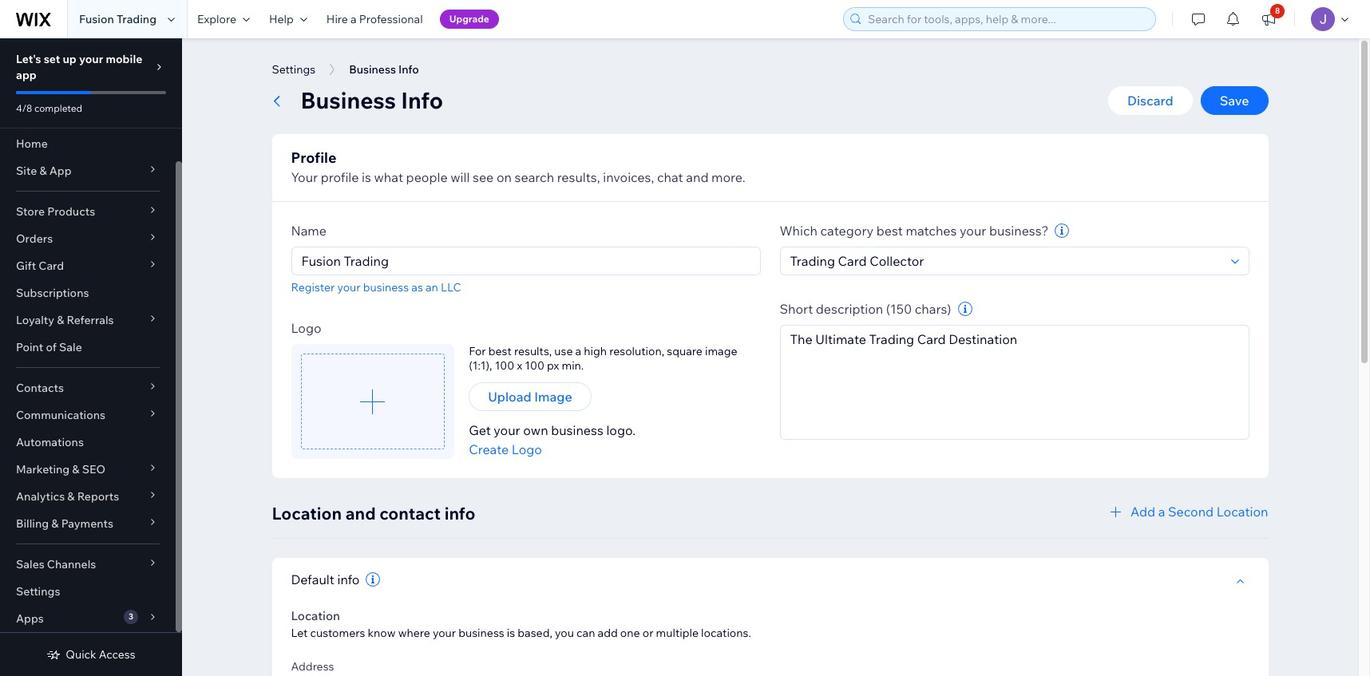 Task type: vqa. For each thing, say whether or not it's contained in the screenshot.
x
yes



Task type: describe. For each thing, give the bounding box(es) containing it.
1 vertical spatial business info
[[301, 86, 443, 114]]

register your business as an llc link
[[291, 280, 461, 295]]

second
[[1169, 504, 1214, 520]]

add
[[598, 626, 618, 641]]

settings for the settings button
[[272, 62, 316, 77]]

hire
[[327, 12, 348, 26]]

home
[[16, 137, 48, 151]]

(150
[[887, 301, 913, 317]]

name
[[291, 223, 327, 239]]

your right matches
[[960, 223, 987, 239]]

marketing & seo button
[[0, 456, 176, 483]]

0 horizontal spatial business
[[363, 280, 409, 295]]

best inside for best results, use a high resolution, square image (1:1), 100 x 100 px min.
[[489, 344, 512, 359]]

get
[[469, 423, 491, 439]]

seo
[[82, 463, 106, 477]]

one
[[621, 626, 640, 641]]

business inside "get your own business logo. create logo"
[[551, 423, 604, 439]]

completed
[[34, 102, 82, 114]]

1 vertical spatial business
[[301, 86, 396, 114]]

hire a professional link
[[317, 0, 433, 38]]

add
[[1131, 504, 1156, 520]]

as
[[412, 280, 423, 295]]

business info button
[[341, 58, 427, 81]]

automations
[[16, 435, 84, 450]]

discard
[[1128, 93, 1174, 109]]

4/8 completed
[[16, 102, 82, 114]]

is inside profile your profile is what people will see on search results, invoices, chat and more.
[[362, 169, 371, 185]]

fusion trading
[[79, 12, 157, 26]]

chat
[[657, 169, 684, 185]]

your inside "get your own business logo. create logo"
[[494, 423, 521, 439]]

quick access button
[[47, 648, 136, 662]]

mobile
[[106, 52, 143, 66]]

image
[[535, 389, 573, 405]]

site
[[16, 164, 37, 178]]

set
[[44, 52, 60, 66]]

let's set up your mobile app
[[16, 52, 143, 82]]

a inside for best results, use a high resolution, square image (1:1), 100 x 100 px min.
[[576, 344, 582, 359]]

default info
[[291, 572, 360, 588]]

logo inside "get your own business logo. create logo"
[[512, 442, 542, 458]]

loyalty & referrals button
[[0, 307, 176, 334]]

subscriptions
[[16, 286, 89, 300]]

results, inside profile your profile is what people will see on search results, invoices, chat and more.
[[557, 169, 600, 185]]

sales
[[16, 558, 45, 572]]

store products button
[[0, 198, 176, 225]]

based,
[[518, 626, 553, 641]]

Enter your business or website type field
[[786, 248, 1227, 275]]

you
[[555, 626, 574, 641]]

info inside button
[[399, 62, 419, 77]]

app
[[16, 68, 37, 82]]

contacts
[[16, 381, 64, 395]]

card
[[39, 259, 64, 273]]

2 100 from the left
[[525, 359, 545, 373]]

0 vertical spatial info
[[445, 503, 476, 524]]

location for location and contact info
[[272, 503, 342, 524]]

1 vertical spatial info
[[401, 86, 443, 114]]

app
[[49, 164, 72, 178]]

short description (150 chars)
[[780, 301, 952, 317]]

high
[[584, 344, 607, 359]]

business inside the location let customers know where your business is based, you can add one or multiple locations.
[[459, 626, 505, 641]]

0 vertical spatial logo
[[291, 320, 322, 336]]

loyalty
[[16, 313, 54, 328]]

8 button
[[1252, 0, 1287, 38]]

register your business as an llc
[[291, 280, 461, 295]]

customers
[[310, 626, 365, 641]]

create logo button
[[469, 440, 542, 459]]

(1:1),
[[469, 359, 493, 373]]

location let customers know where your business is based, you can add one or multiple locations.
[[291, 609, 752, 641]]

point of sale link
[[0, 334, 176, 361]]

description
[[816, 301, 884, 317]]

billing
[[16, 517, 49, 531]]

your inside the location let customers know where your business is based, you can add one or multiple locations.
[[433, 626, 456, 641]]

sales channels button
[[0, 551, 176, 578]]

8
[[1276, 6, 1281, 16]]

& for loyalty
[[57, 313, 64, 328]]

0 horizontal spatial info
[[338, 572, 360, 588]]

& for site
[[39, 164, 47, 178]]

analytics & reports button
[[0, 483, 176, 511]]

of
[[46, 340, 57, 355]]

short
[[780, 301, 813, 317]]

settings button
[[264, 58, 324, 81]]

settings for settings link
[[16, 585, 60, 599]]

add a second location button
[[1107, 503, 1269, 522]]

location and contact info
[[272, 503, 476, 524]]

sale
[[59, 340, 82, 355]]

up
[[63, 52, 77, 66]]

analytics
[[16, 490, 65, 504]]

home link
[[0, 130, 176, 157]]

your right the register
[[337, 280, 361, 295]]

help
[[269, 12, 294, 26]]

or
[[643, 626, 654, 641]]



Task type: locate. For each thing, give the bounding box(es) containing it.
a for hire
[[351, 12, 357, 26]]

& left "reports"
[[67, 490, 75, 504]]

logo down the register
[[291, 320, 322, 336]]

0 vertical spatial and
[[686, 169, 709, 185]]

what
[[374, 169, 403, 185]]

locations.
[[702, 626, 752, 641]]

3
[[129, 612, 133, 622]]

1 horizontal spatial best
[[877, 223, 903, 239]]

help button
[[260, 0, 317, 38]]

x
[[517, 359, 523, 373]]

1 horizontal spatial is
[[507, 626, 515, 641]]

1 vertical spatial a
[[576, 344, 582, 359]]

add a second location
[[1131, 504, 1269, 520]]

100 right x
[[525, 359, 545, 373]]

best
[[877, 223, 903, 239], [489, 344, 512, 359]]

profile
[[321, 169, 359, 185]]

your
[[79, 52, 103, 66], [960, 223, 987, 239], [337, 280, 361, 295], [494, 423, 521, 439], [433, 626, 456, 641]]

0 horizontal spatial a
[[351, 12, 357, 26]]

your up create logo button
[[494, 423, 521, 439]]

logo down own
[[512, 442, 542, 458]]

is left what
[[362, 169, 371, 185]]

business left as
[[363, 280, 409, 295]]

& for billing
[[51, 517, 59, 531]]

address
[[291, 660, 334, 674]]

business down hire a professional link at the left of page
[[349, 62, 396, 77]]

default
[[291, 572, 335, 588]]

results, left use on the left bottom of page
[[514, 344, 552, 359]]

profile your profile is what people will see on search results, invoices, chat and more.
[[291, 149, 746, 185]]

0 vertical spatial is
[[362, 169, 371, 185]]

gift
[[16, 259, 36, 273]]

business info
[[349, 62, 419, 77], [301, 86, 443, 114]]

business left based, on the left bottom
[[459, 626, 505, 641]]

location for location let customers know where your business is based, you can add one or multiple locations.
[[291, 609, 340, 624]]

is left based, on the left bottom
[[507, 626, 515, 641]]

100
[[495, 359, 515, 373], [525, 359, 545, 373]]

info right default
[[338, 572, 360, 588]]

settings inside settings link
[[16, 585, 60, 599]]

see
[[473, 169, 494, 185]]

0 horizontal spatial and
[[346, 503, 376, 524]]

info down the professional
[[399, 62, 419, 77]]

1 horizontal spatial a
[[576, 344, 582, 359]]

results, inside for best results, use a high resolution, square image (1:1), 100 x 100 px min.
[[514, 344, 552, 359]]

settings inside the settings button
[[272, 62, 316, 77]]

0 vertical spatial settings
[[272, 62, 316, 77]]

quick access
[[66, 648, 136, 662]]

logo.
[[607, 423, 636, 439]]

1 horizontal spatial business
[[459, 626, 505, 641]]

settings down help button
[[272, 62, 316, 77]]

best right "for"
[[489, 344, 512, 359]]

upload image
[[488, 389, 573, 405]]

and
[[686, 169, 709, 185], [346, 503, 376, 524]]

location inside button
[[1217, 504, 1269, 520]]

1 vertical spatial settings
[[16, 585, 60, 599]]

1 vertical spatial logo
[[512, 442, 542, 458]]

a
[[351, 12, 357, 26], [576, 344, 582, 359], [1159, 504, 1166, 520]]

2 vertical spatial a
[[1159, 504, 1166, 520]]

0 horizontal spatial best
[[489, 344, 512, 359]]

0 horizontal spatial is
[[362, 169, 371, 185]]

0 vertical spatial info
[[399, 62, 419, 77]]

for
[[469, 344, 486, 359]]

use
[[555, 344, 573, 359]]

0 horizontal spatial settings
[[16, 585, 60, 599]]

0 vertical spatial results,
[[557, 169, 600, 185]]

point of sale
[[16, 340, 82, 355]]

2 vertical spatial business
[[459, 626, 505, 641]]

sidebar element
[[0, 38, 182, 677]]

is inside the location let customers know where your business is based, you can add one or multiple locations.
[[507, 626, 515, 641]]

min.
[[562, 359, 584, 373]]

on
[[497, 169, 512, 185]]

your inside let's set up your mobile app
[[79, 52, 103, 66]]

store products
[[16, 205, 95, 219]]

0 horizontal spatial results,
[[514, 344, 552, 359]]

Search for tools, apps, help & more... field
[[864, 8, 1151, 30]]

2 horizontal spatial a
[[1159, 504, 1166, 520]]

0 vertical spatial a
[[351, 12, 357, 26]]

category
[[821, 223, 874, 239]]

own
[[523, 423, 549, 439]]

upload image button
[[469, 383, 592, 411]]

billing & payments
[[16, 517, 113, 531]]

location
[[272, 503, 342, 524], [1217, 504, 1269, 520], [291, 609, 340, 624]]

site & app
[[16, 164, 72, 178]]

quick
[[66, 648, 96, 662]]

1 horizontal spatial settings
[[272, 62, 316, 77]]

your
[[291, 169, 318, 185]]

business inside button
[[349, 62, 396, 77]]

0 vertical spatial business
[[349, 62, 396, 77]]

invoices,
[[603, 169, 655, 185]]

1 horizontal spatial info
[[445, 503, 476, 524]]

1 vertical spatial is
[[507, 626, 515, 641]]

settings down 'sales'
[[16, 585, 60, 599]]

1 horizontal spatial 100
[[525, 359, 545, 373]]

business?
[[990, 223, 1049, 239]]

& for marketing
[[72, 463, 80, 477]]

chars)
[[915, 301, 952, 317]]

location inside the location let customers know where your business is based, you can add one or multiple locations.
[[291, 609, 340, 624]]

Type your business name (e.g., Amy's Shoes) field
[[297, 248, 755, 275]]

0 vertical spatial business
[[363, 280, 409, 295]]

business down image
[[551, 423, 604, 439]]

a for add
[[1159, 504, 1166, 520]]

& left seo
[[72, 463, 80, 477]]

location up default
[[272, 503, 342, 524]]

trading
[[117, 12, 157, 26]]

save
[[1220, 93, 1250, 109]]

business info down the professional
[[349, 62, 419, 77]]

1 horizontal spatial results,
[[557, 169, 600, 185]]

fusion
[[79, 12, 114, 26]]

more.
[[712, 169, 746, 185]]

1 vertical spatial and
[[346, 503, 376, 524]]

0 vertical spatial best
[[877, 223, 903, 239]]

resolution,
[[610, 344, 665, 359]]

& right "loyalty"
[[57, 313, 64, 328]]

and inside profile your profile is what people will see on search results, invoices, chat and more.
[[686, 169, 709, 185]]

1 vertical spatial results,
[[514, 344, 552, 359]]

upload
[[488, 389, 532, 405]]

a right use on the left bottom of page
[[576, 344, 582, 359]]

marketing & seo
[[16, 463, 106, 477]]

1 vertical spatial business
[[551, 423, 604, 439]]

llc
[[441, 280, 461, 295]]

access
[[99, 648, 136, 662]]

your right up on the top of page
[[79, 52, 103, 66]]

best left matches
[[877, 223, 903, 239]]

point
[[16, 340, 43, 355]]

business down business info button
[[301, 86, 396, 114]]

register
[[291, 280, 335, 295]]

for best results, use a high resolution, square image (1:1), 100 x 100 px min.
[[469, 344, 738, 373]]

1 horizontal spatial and
[[686, 169, 709, 185]]

create
[[469, 442, 509, 458]]

settings
[[272, 62, 316, 77], [16, 585, 60, 599]]

let's
[[16, 52, 41, 66]]

& for analytics
[[67, 490, 75, 504]]

an
[[426, 280, 438, 295]]

1 vertical spatial best
[[489, 344, 512, 359]]

1 horizontal spatial logo
[[512, 442, 542, 458]]

settings link
[[0, 578, 176, 606]]

0 horizontal spatial logo
[[291, 320, 322, 336]]

2 horizontal spatial business
[[551, 423, 604, 439]]

results,
[[557, 169, 600, 185], [514, 344, 552, 359]]

matches
[[906, 223, 957, 239]]

business info inside button
[[349, 62, 419, 77]]

info right contact
[[445, 503, 476, 524]]

1 100 from the left
[[495, 359, 515, 373]]

products
[[47, 205, 95, 219]]

& right billing
[[51, 517, 59, 531]]

&
[[39, 164, 47, 178], [57, 313, 64, 328], [72, 463, 80, 477], [67, 490, 75, 504], [51, 517, 59, 531]]

0 vertical spatial business info
[[349, 62, 419, 77]]

& inside "popup button"
[[72, 463, 80, 477]]

location right second
[[1217, 504, 1269, 520]]

gift card
[[16, 259, 64, 273]]

reports
[[77, 490, 119, 504]]

px
[[547, 359, 560, 373]]

0 horizontal spatial 100
[[495, 359, 515, 373]]

and left contact
[[346, 503, 376, 524]]

loyalty & referrals
[[16, 313, 114, 328]]

referrals
[[67, 313, 114, 328]]

4/8
[[16, 102, 32, 114]]

let
[[291, 626, 308, 641]]

hire a professional
[[327, 12, 423, 26]]

your right where
[[433, 626, 456, 641]]

contact
[[380, 503, 441, 524]]

info down business info button
[[401, 86, 443, 114]]

& right site
[[39, 164, 47, 178]]

automations link
[[0, 429, 176, 456]]

a right the add
[[1159, 504, 1166, 520]]

business
[[363, 280, 409, 295], [551, 423, 604, 439], [459, 626, 505, 641]]

people
[[406, 169, 448, 185]]

results, right search
[[557, 169, 600, 185]]

1 vertical spatial info
[[338, 572, 360, 588]]

100 left x
[[495, 359, 515, 373]]

explore
[[197, 12, 236, 26]]

site & app button
[[0, 157, 176, 185]]

and right chat
[[686, 169, 709, 185]]

which category best matches your business?
[[780, 223, 1049, 239]]

a inside button
[[1159, 504, 1166, 520]]

business info down business info button
[[301, 86, 443, 114]]

save button
[[1201, 86, 1269, 115]]

Describe your business here. What makes it great? Use short catchy text to tell people what you do or offer. text field
[[781, 326, 1249, 439]]

location up the let
[[291, 609, 340, 624]]

a right hire
[[351, 12, 357, 26]]

store
[[16, 205, 45, 219]]



